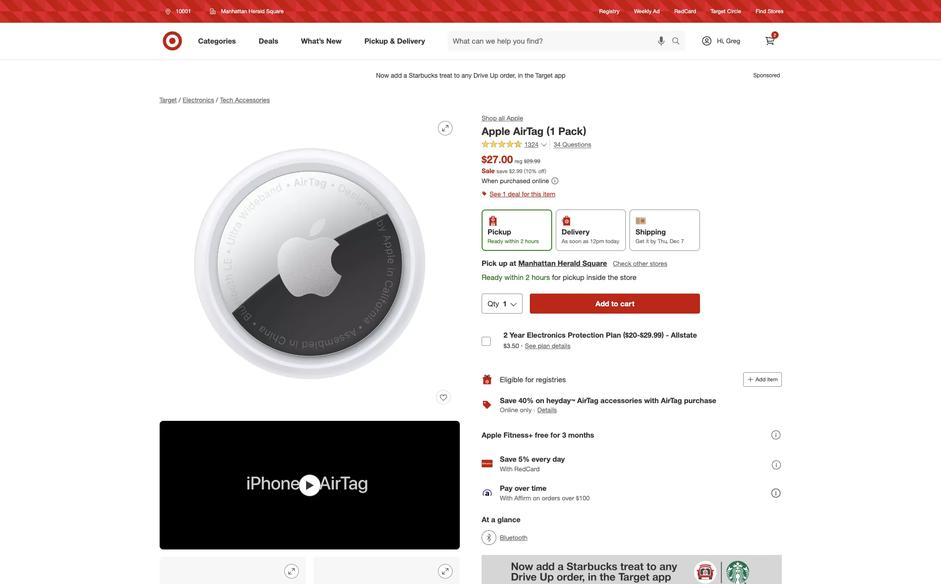 Task type: locate. For each thing, give the bounding box(es) containing it.
questions
[[563, 141, 592, 148]]

/ left the tech
[[216, 96, 218, 104]]

0 vertical spatial 1
[[503, 190, 507, 198]]

0 vertical spatial pickup
[[365, 36, 388, 45]]

save for 40%
[[500, 397, 517, 406]]

1 horizontal spatial square
[[583, 259, 607, 268]]

with down pay
[[500, 495, 513, 502]]

stores
[[650, 260, 668, 268]]

0 vertical spatial on
[[536, 397, 545, 406]]

1 vertical spatial pickup
[[488, 228, 511, 237]]

hours
[[525, 238, 539, 245], [532, 273, 550, 282]]

manhattan up categories link
[[221, 8, 247, 15]]

1 right qty
[[503, 300, 507, 309]]

0 vertical spatial see
[[490, 190, 501, 198]]

plan
[[606, 331, 621, 340]]

0 horizontal spatial electronics
[[183, 96, 214, 104]]

1 horizontal spatial delivery
[[562, 228, 590, 237]]

1 with from the top
[[500, 466, 513, 473]]

manhattan right at
[[518, 259, 556, 268]]

on inside the save 40% on heyday™ airtag accessories with airtag purchase online only ∙ details
[[536, 397, 545, 406]]

target inside target circle link
[[711, 8, 726, 15]]

pickup left &
[[365, 36, 388, 45]]

deal
[[508, 190, 520, 198]]

advertisement region
[[152, 65, 790, 86], [482, 556, 782, 585]]

apple airtag (1 pack), 4 of 9 image
[[313, 558, 460, 585]]

inside
[[587, 273, 606, 282]]

airtag inside shop all apple apple airtag (1 pack)
[[513, 125, 544, 137]]

pickup ready within 2 hours
[[488, 228, 539, 245]]

circle
[[728, 8, 742, 15]]

pickup inside pickup ready within 2 hours
[[488, 228, 511, 237]]

save inside the save 5% every day with redcard
[[500, 455, 517, 464]]

apple left fitness+
[[482, 431, 502, 440]]

0 vertical spatial with
[[500, 466, 513, 473]]

1 vertical spatial over
[[562, 495, 574, 502]]

%
[[532, 168, 537, 175]]

0 horizontal spatial airtag
[[513, 125, 544, 137]]

pickup for ready
[[488, 228, 511, 237]]

0 vertical spatial delivery
[[397, 36, 425, 45]]

0 horizontal spatial herald
[[249, 8, 265, 15]]

0 vertical spatial hours
[[525, 238, 539, 245]]

dec
[[670, 238, 680, 245]]

square up inside
[[583, 259, 607, 268]]

2.99
[[512, 168, 523, 175]]

1 vertical spatial delivery
[[562, 228, 590, 237]]

bluetooth button
[[482, 529, 528, 549]]

add item button
[[744, 373, 782, 387]]

for left the "3" at right
[[551, 431, 560, 440]]

2 link
[[760, 31, 780, 51]]

add to cart
[[596, 300, 635, 309]]

0 vertical spatial ready
[[488, 238, 503, 245]]

target left electronics link
[[160, 96, 177, 104]]

2 left year
[[504, 331, 508, 340]]

0 vertical spatial electronics
[[183, 96, 214, 104]]

herald up deals
[[249, 8, 265, 15]]

on inside pay over time with affirm on orders over $100
[[533, 495, 540, 502]]

2 1 from the top
[[503, 300, 507, 309]]

delivery as soon as 12pm today
[[562, 228, 620, 245]]

stores
[[768, 8, 784, 15]]

pickup & delivery
[[365, 36, 425, 45]]

delivery up soon
[[562, 228, 590, 237]]

1 horizontal spatial redcard
[[675, 8, 697, 15]]

for inside deals element
[[551, 431, 560, 440]]

0 horizontal spatial over
[[515, 484, 530, 493]]

electronics inside the 2 year electronics protection plan ($20-$29.99) - allstate $3.50 · see plan details
[[527, 331, 566, 340]]

deals element
[[482, 391, 782, 450]]

1
[[503, 190, 507, 198], [503, 300, 507, 309]]

/ right "target" link
[[179, 96, 181, 104]]

$29.99
[[524, 158, 541, 165]]

when purchased online
[[482, 177, 549, 185]]

hours up pick up at manhattan herald square
[[525, 238, 539, 245]]

save for 5%
[[500, 455, 517, 464]]

save 40% on heyday™ airtag accessories with airtag purchase online only ∙ details
[[500, 397, 717, 414]]

0 vertical spatial over
[[515, 484, 530, 493]]

hours down pick up at manhattan herald square
[[532, 273, 550, 282]]

see right ·
[[525, 342, 536, 350]]

1 vertical spatial apple
[[482, 125, 510, 137]]

2 / from the left
[[216, 96, 218, 104]]

0 horizontal spatial delivery
[[397, 36, 425, 45]]

0 horizontal spatial square
[[266, 8, 284, 15]]

0 horizontal spatial redcard
[[515, 466, 540, 473]]

save left 5%
[[500, 455, 517, 464]]

0 vertical spatial within
[[505, 238, 519, 245]]

electronics for protection
[[527, 331, 566, 340]]

1 vertical spatial electronics
[[527, 331, 566, 340]]

-
[[666, 331, 669, 340]]

qty
[[488, 300, 499, 309]]

see plan details button
[[525, 342, 571, 351]]

1 horizontal spatial target
[[711, 8, 726, 15]]

1 horizontal spatial herald
[[558, 259, 581, 268]]

1 vertical spatial target
[[160, 96, 177, 104]]

tech
[[220, 96, 233, 104]]

protection
[[568, 331, 604, 340]]

over up affirm
[[515, 484, 530, 493]]

every
[[532, 455, 551, 464]]

2 save from the top
[[500, 455, 517, 464]]

purchase
[[684, 397, 717, 406]]

save inside the save 40% on heyday™ airtag accessories with airtag purchase online only ∙ details
[[500, 397, 517, 406]]

/
[[179, 96, 181, 104], [216, 96, 218, 104]]

within up at
[[505, 238, 519, 245]]

over
[[515, 484, 530, 493], [562, 495, 574, 502]]

airtag right with
[[661, 397, 682, 406]]

1 vertical spatial on
[[533, 495, 540, 502]]

target left circle
[[711, 8, 726, 15]]

square inside dropdown button
[[266, 8, 284, 15]]

save up online
[[500, 397, 517, 406]]

$27.00 reg $29.99 sale save $ 2.99 ( 10 % off )
[[482, 153, 546, 175]]

delivery right &
[[397, 36, 425, 45]]

0 horizontal spatial pickup
[[365, 36, 388, 45]]

0 vertical spatial manhattan
[[221, 8, 247, 15]]

details
[[538, 407, 557, 414]]

1 left deal
[[503, 190, 507, 198]]

within
[[505, 238, 519, 245], [505, 273, 524, 282]]

electronics left the tech
[[183, 96, 214, 104]]

tech accessories link
[[220, 96, 270, 104]]

1 1 from the top
[[503, 190, 507, 198]]

herald up pickup
[[558, 259, 581, 268]]

2 inside the 2 year electronics protection plan ($20-$29.99) - allstate $3.50 · see plan details
[[504, 331, 508, 340]]

34
[[554, 141, 561, 148]]

airtag up 1324
[[513, 125, 544, 137]]

airtag right heyday™
[[577, 397, 599, 406]]

with
[[500, 466, 513, 473], [500, 495, 513, 502]]

1 vertical spatial herald
[[558, 259, 581, 268]]

save 40% on heyday™ airtag accessories with airtag purchase link
[[500, 397, 717, 406]]

airtag
[[513, 125, 544, 137], [577, 397, 599, 406], [661, 397, 682, 406]]

ready
[[488, 238, 503, 245], [482, 273, 503, 282]]

2 down stores
[[774, 32, 777, 38]]

1 vertical spatial item
[[768, 376, 778, 383]]

redcard right ad
[[675, 8, 697, 15]]

2 up pick up at manhattan herald square
[[521, 238, 524, 245]]

1 vertical spatial with
[[500, 495, 513, 502]]

on down time
[[533, 495, 540, 502]]

0 horizontal spatial target
[[160, 96, 177, 104]]

redcard link
[[675, 7, 697, 15]]

$27.00
[[482, 153, 513, 166]]

·
[[521, 341, 523, 351]]

0 vertical spatial target
[[711, 8, 726, 15]]

shipping
[[636, 228, 666, 237]]

apple airtag (1 pack), 1 of 9 image
[[160, 114, 460, 414]]

add to cart button
[[530, 294, 700, 314]]

reg
[[515, 158, 523, 165]]

1 horizontal spatial item
[[768, 376, 778, 383]]

0 horizontal spatial see
[[490, 190, 501, 198]]

0 horizontal spatial /
[[179, 96, 181, 104]]

ad
[[654, 8, 660, 15]]

1 vertical spatial within
[[505, 273, 524, 282]]

search button
[[668, 31, 690, 53]]

see
[[490, 190, 501, 198], [525, 342, 536, 350]]

1 vertical spatial 1
[[503, 300, 507, 309]]

electronics
[[183, 96, 214, 104], [527, 331, 566, 340]]

online
[[500, 407, 518, 414]]

details
[[552, 342, 571, 350]]

0 vertical spatial redcard
[[675, 8, 697, 15]]

with inside pay over time with affirm on orders over $100
[[500, 495, 513, 502]]

registry link
[[600, 7, 620, 15]]

up
[[499, 259, 508, 268]]

add for add to cart
[[596, 300, 610, 309]]

pickup
[[365, 36, 388, 45], [488, 228, 511, 237]]

delivery
[[397, 36, 425, 45], [562, 228, 590, 237]]

add inside "add to cart" 'button'
[[596, 300, 610, 309]]

new
[[327, 36, 342, 45]]

year
[[510, 331, 525, 340]]

1 vertical spatial see
[[525, 342, 536, 350]]

what's
[[301, 36, 325, 45]]

apple airtag (1 pack), 2 of 9, play video image
[[160, 422, 460, 550]]

manhattan herald square button
[[204, 3, 290, 20]]

0 vertical spatial square
[[266, 8, 284, 15]]

eligible
[[500, 375, 523, 384]]

see down when
[[490, 190, 501, 198]]

None checkbox
[[482, 337, 491, 346]]

2 vertical spatial apple
[[482, 431, 502, 440]]

with inside the save 5% every day with redcard
[[500, 466, 513, 473]]

2 with from the top
[[500, 495, 513, 502]]

1 vertical spatial add
[[756, 376, 766, 383]]

pickup for &
[[365, 36, 388, 45]]

1 horizontal spatial pickup
[[488, 228, 511, 237]]

$29.99)
[[640, 331, 664, 340]]

0 vertical spatial advertisement region
[[152, 65, 790, 86]]

1 horizontal spatial see
[[525, 342, 536, 350]]

pick
[[482, 259, 497, 268]]

1 horizontal spatial airtag
[[577, 397, 599, 406]]

delivery inside delivery as soon as 12pm today
[[562, 228, 590, 237]]

apple down 'all'
[[482, 125, 510, 137]]

1 horizontal spatial electronics
[[527, 331, 566, 340]]

0 vertical spatial item
[[543, 190, 556, 198]]

ready down pick
[[482, 273, 503, 282]]

apple right 'all'
[[507, 114, 523, 122]]

1 horizontal spatial add
[[756, 376, 766, 383]]

for
[[522, 190, 530, 198], [552, 273, 561, 282], [525, 375, 534, 384], [551, 431, 560, 440]]

1 horizontal spatial /
[[216, 96, 218, 104]]

for right eligible
[[525, 375, 534, 384]]

0 vertical spatial herald
[[249, 8, 265, 15]]

square up 'deals' link
[[266, 8, 284, 15]]

add inside "add item" button
[[756, 376, 766, 383]]

on
[[536, 397, 545, 406], [533, 495, 540, 502]]

electronics up plan
[[527, 331, 566, 340]]

within down at
[[505, 273, 524, 282]]

1 save from the top
[[500, 397, 517, 406]]

1 vertical spatial redcard
[[515, 466, 540, 473]]

find stores
[[756, 8, 784, 15]]

0 horizontal spatial add
[[596, 300, 610, 309]]

pay over time with affirm on orders over $100
[[500, 484, 590, 502]]

pickup up up
[[488, 228, 511, 237]]

with up pay
[[500, 466, 513, 473]]

(
[[524, 168, 526, 175]]

airtag for heyday™
[[577, 397, 599, 406]]

1 vertical spatial manhattan
[[518, 259, 556, 268]]

0 vertical spatial save
[[500, 397, 517, 406]]

on up details on the right bottom of page
[[536, 397, 545, 406]]

1 vertical spatial save
[[500, 455, 517, 464]]

0 horizontal spatial manhattan
[[221, 8, 247, 15]]

1324 link
[[482, 140, 548, 151]]

ready up pick
[[488, 238, 503, 245]]

0 vertical spatial add
[[596, 300, 610, 309]]

redcard down 5%
[[515, 466, 540, 473]]

image gallery element
[[160, 114, 460, 585]]

purchased
[[500, 177, 530, 185]]

over left $100
[[562, 495, 574, 502]]

3
[[562, 431, 566, 440]]

2 down pick up at manhattan herald square
[[526, 273, 530, 282]]

pickup
[[563, 273, 585, 282]]



Task type: vqa. For each thing, say whether or not it's contained in the screenshot.
heyday™ AirTag
yes



Task type: describe. For each thing, give the bounding box(es) containing it.
apple inside deals element
[[482, 431, 502, 440]]

to
[[612, 300, 619, 309]]

check other stores button
[[613, 259, 668, 269]]

0 vertical spatial apple
[[507, 114, 523, 122]]

qty 1
[[488, 300, 507, 309]]

save 5% every day with redcard
[[500, 455, 565, 473]]

time
[[532, 484, 547, 493]]

deals link
[[251, 31, 290, 51]]

$3.50
[[504, 342, 519, 350]]

as
[[583, 238, 589, 245]]

hours inside pickup ready within 2 hours
[[525, 238, 539, 245]]

electronics for /
[[183, 96, 214, 104]]

&
[[390, 36, 395, 45]]

1 vertical spatial ready
[[482, 273, 503, 282]]

target for target / electronics / tech accessories
[[160, 96, 177, 104]]

with
[[644, 397, 659, 406]]

weekly ad
[[635, 8, 660, 15]]

1 vertical spatial square
[[583, 259, 607, 268]]

apple airtag (1 pack), 3 of 9 image
[[160, 558, 306, 585]]

target for target circle
[[711, 8, 726, 15]]

1 for see
[[503, 190, 507, 198]]

What can we help you find? suggestions appear below search field
[[448, 31, 674, 51]]

10001
[[176, 8, 191, 15]]

herald inside dropdown button
[[249, 8, 265, 15]]

find stores link
[[756, 7, 784, 15]]

online
[[532, 177, 549, 185]]

affirm
[[515, 495, 531, 502]]

10
[[526, 168, 532, 175]]

1 horizontal spatial over
[[562, 495, 574, 502]]

$100
[[576, 495, 590, 502]]

add item
[[756, 376, 778, 383]]

apple fitness+ free for 3 months
[[482, 431, 594, 440]]

shipping get it by thu, dec 7
[[636, 228, 684, 245]]

1 for qty
[[503, 300, 507, 309]]

see 1 deal for this item
[[490, 190, 556, 198]]

2 inside pickup ready within 2 hours
[[521, 238, 524, 245]]

∙
[[534, 407, 535, 414]]

add for add item
[[756, 376, 766, 383]]

34 questions link
[[550, 140, 592, 150]]

target circle
[[711, 8, 742, 15]]

thu,
[[658, 238, 669, 245]]

what's new link
[[294, 31, 353, 51]]

pack)
[[559, 125, 587, 137]]

when
[[482, 177, 498, 185]]

10001 button
[[160, 3, 201, 20]]

1 vertical spatial advertisement region
[[482, 556, 782, 585]]

as
[[562, 238, 568, 245]]

at a glance
[[482, 516, 521, 525]]

1 vertical spatial hours
[[532, 273, 550, 282]]

greg
[[727, 37, 741, 45]]

for left this
[[522, 190, 530, 198]]

1324
[[525, 141, 539, 148]]

other
[[633, 260, 648, 268]]

pick up at manhattan herald square
[[482, 259, 607, 268]]

save
[[497, 168, 508, 175]]

find
[[756, 8, 767, 15]]

pay
[[500, 484, 513, 493]]

months
[[568, 431, 594, 440]]

off
[[539, 168, 545, 175]]

only
[[520, 407, 532, 414]]

airtag for apple
[[513, 125, 544, 137]]

see 1 deal for this item link
[[482, 188, 782, 201]]

redcard inside the save 5% every day with redcard
[[515, 466, 540, 473]]

7
[[681, 238, 684, 245]]

manhattan herald square
[[221, 8, 284, 15]]

for down manhattan herald square button
[[552, 273, 561, 282]]

details button
[[537, 406, 558, 416]]

1 / from the left
[[179, 96, 181, 104]]

shop all apple apple airtag (1 pack)
[[482, 114, 587, 137]]

0 horizontal spatial item
[[543, 190, 556, 198]]

by
[[651, 238, 657, 245]]

accessories
[[601, 397, 642, 406]]

sale
[[482, 167, 495, 175]]

ready inside pickup ready within 2 hours
[[488, 238, 503, 245]]

a
[[491, 516, 495, 525]]

check
[[613, 260, 632, 268]]

5%
[[519, 455, 530, 464]]

target link
[[160, 96, 177, 104]]

manhattan inside dropdown button
[[221, 8, 247, 15]]

at
[[482, 516, 489, 525]]

cart
[[621, 300, 635, 309]]

$
[[509, 168, 512, 175]]

it
[[646, 238, 649, 245]]

12pm
[[590, 238, 604, 245]]

within inside pickup ready within 2 hours
[[505, 238, 519, 245]]

see inside the 2 year electronics protection plan ($20-$29.99) - allstate $3.50 · see plan details
[[525, 342, 536, 350]]

allstate
[[671, 331, 697, 340]]

today
[[606, 238, 620, 245]]

1 horizontal spatial manhattan
[[518, 259, 556, 268]]

at
[[510, 259, 516, 268]]

34 questions
[[554, 141, 592, 148]]

orders
[[542, 495, 560, 502]]

categories link
[[191, 31, 248, 51]]

($20-
[[623, 331, 640, 340]]

(1
[[547, 125, 556, 137]]

2 year electronics protection plan ($20-$29.99) - allstate $3.50 · see plan details
[[504, 331, 697, 351]]

40%
[[519, 397, 534, 406]]

2 inside "2" link
[[774, 32, 777, 38]]

hi,
[[718, 37, 725, 45]]

bluetooth
[[500, 535, 528, 542]]

item inside button
[[768, 376, 778, 383]]

eligible for registries
[[500, 375, 566, 384]]

deals
[[259, 36, 278, 45]]

2 horizontal spatial airtag
[[661, 397, 682, 406]]

shop
[[482, 114, 497, 122]]



